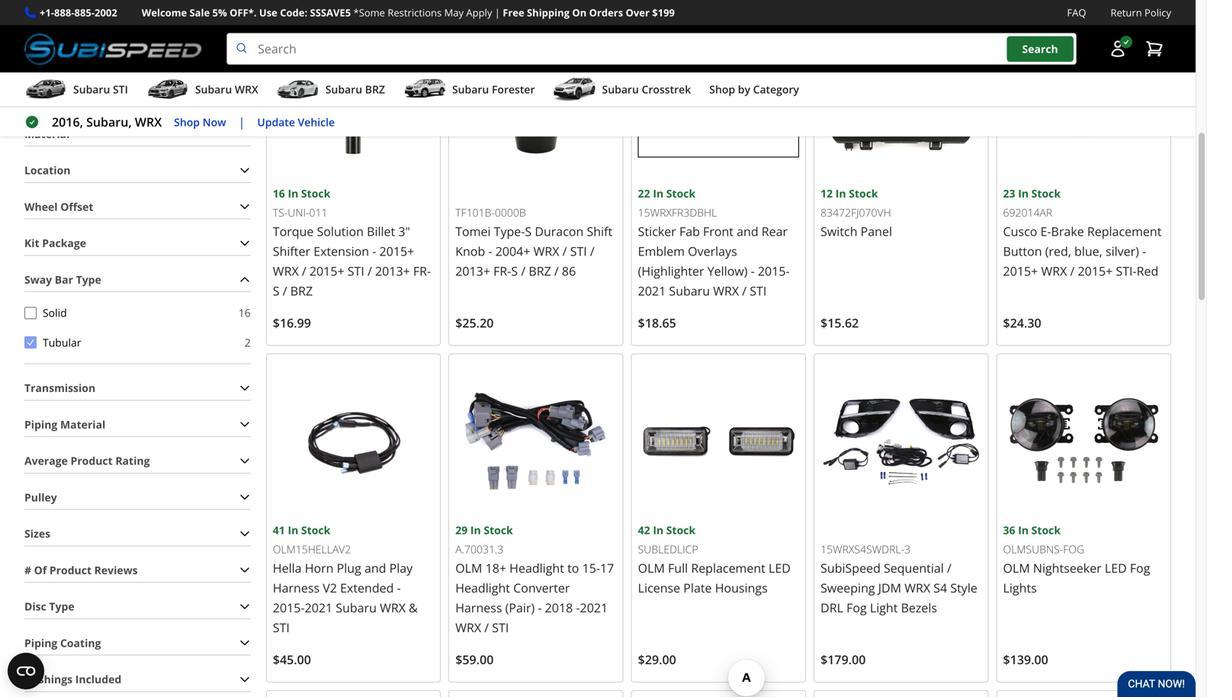 Task type: locate. For each thing, give the bounding box(es) containing it.
led for replacement
[[769, 560, 791, 576]]

in for 011
[[288, 186, 298, 200]]

Tubular button
[[24, 336, 37, 349]]

1 led from the left
[[769, 560, 791, 576]]

fr-
[[413, 263, 431, 279], [494, 263, 511, 279]]

wrx up $59.00
[[456, 619, 481, 636]]

1 2013+ from the left
[[375, 263, 410, 279]]

1 vertical spatial fog
[[847, 599, 867, 616]]

0 vertical spatial headlight
[[510, 560, 564, 576]]

2 olm from the left
[[638, 560, 665, 576]]

wrx inside 23 in stock 692014ar cusco e-brake replacement button (red, blue, silver) - 2015+ wrx / 2015+ sti-red
[[1041, 263, 1067, 279]]

shop for shop by category
[[710, 82, 735, 97]]

3 olm from the left
[[1003, 560, 1030, 576]]

olm inside 42 in stock subledlicp olm full replacement led license plate housings
[[638, 560, 665, 576]]

type inside dropdown button
[[49, 599, 74, 614]]

now
[[203, 115, 226, 129]]

2 piping from the top
[[24, 636, 57, 650]]

/ up $59.00
[[485, 619, 489, 636]]

2015+ down extension
[[310, 263, 344, 279]]

1 horizontal spatial fr-
[[494, 263, 511, 279]]

shop left now
[[174, 115, 200, 129]]

product right of
[[49, 563, 92, 577]]

0 horizontal spatial shop
[[174, 115, 200, 129]]

0 horizontal spatial and
[[365, 560, 386, 576]]

harness left (pair)
[[456, 599, 502, 616]]

in right the 41
[[288, 523, 298, 537]]

piping up open widget icon
[[24, 636, 57, 650]]

2015- inside 22 in stock 15wrxfr3dbhl sticker fab front and rear emblem overlays (highlighter yellow) - 2015- 2021 subaru wrx / sti
[[758, 263, 790, 279]]

sti inside 29 in stock a.70031.3 olm 18+ headlight to 15-17 headlight converter harness (pair) - 2018 -2021 wrx / sti
[[492, 619, 509, 636]]

sti inside dropdown button
[[113, 82, 128, 97]]

2
[[245, 335, 251, 350]]

stock for full
[[666, 523, 696, 537]]

brz inside tf101b-0000b tomei type-s duracon shift knob - 2004+ wrx / sti / 2013+ fr-s / brz / 86
[[529, 263, 551, 279]]

wrx down (red,
[[1041, 263, 1067, 279]]

product left the rating
[[71, 453, 113, 468]]

0 vertical spatial harness
[[273, 580, 320, 596]]

v2
[[323, 580, 337, 596]]

0 vertical spatial type
[[76, 272, 101, 287]]

2 horizontal spatial olm
[[1003, 560, 1030, 576]]

torque
[[273, 223, 314, 239]]

0 vertical spatial material
[[24, 126, 70, 141]]

0 horizontal spatial olm
[[456, 560, 482, 576]]

converter
[[513, 580, 570, 596]]

2 led from the left
[[1105, 560, 1127, 576]]

and up extended
[[365, 560, 386, 576]]

fog down 'sweeping'
[[847, 599, 867, 616]]

fr- inside 16 in stock ts-uni-011 torque solution billet 3" shifter extension - 2015+ wrx / 2015+ sti / 2013+ fr- s / brz
[[413, 263, 431, 279]]

1 vertical spatial shop
[[174, 115, 200, 129]]

sti up the subaru,
[[113, 82, 128, 97]]

0 vertical spatial replacement
[[1088, 223, 1162, 239]]

stock inside 23 in stock 692014ar cusco e-brake replacement button (red, blue, silver) - 2015+ wrx / 2015+ sti-red
[[1032, 186, 1061, 200]]

/ inside 29 in stock a.70031.3 olm 18+ headlight to 15-17 headlight converter harness (pair) - 2018 -2021 wrx / sti
[[485, 619, 489, 636]]

shop by category
[[710, 82, 799, 97]]

led inside 36 in stock olmsubns-fog olm nightseeker led fog lights
[[1105, 560, 1127, 576]]

- inside tf101b-0000b tomei type-s duracon shift knob - 2004+ wrx / sti / 2013+ fr-s / brz / 86
[[488, 243, 492, 259]]

hella horn plug and play harness v2 extended - 2015-2021 subaru wrx & sti image
[[273, 360, 434, 522]]

material up average product rating
[[60, 417, 105, 432]]

1 vertical spatial |
[[238, 114, 245, 130]]

piping material
[[24, 417, 105, 432]]

1 horizontal spatial 16
[[273, 186, 285, 200]]

wrx down shifter
[[273, 263, 299, 279]]

wrx
[[235, 82, 258, 97], [135, 114, 162, 130], [534, 243, 559, 259], [273, 263, 299, 279], [1041, 263, 1067, 279], [713, 282, 739, 299], [905, 580, 931, 596], [380, 599, 406, 616], [456, 619, 481, 636]]

1 olm from the left
[[456, 560, 482, 576]]

led right nightseeker
[[1105, 560, 1127, 576]]

disc
[[24, 599, 46, 614]]

0 vertical spatial 16
[[273, 186, 285, 200]]

subaru down extended
[[336, 599, 377, 616]]

0 horizontal spatial 2021
[[305, 599, 333, 616]]

shop for shop now
[[174, 115, 200, 129]]

0 horizontal spatial 2013+
[[375, 263, 410, 279]]

wrx up "bezels"
[[905, 580, 931, 596]]

1 horizontal spatial s
[[511, 263, 518, 279]]

may
[[444, 6, 464, 19]]

type
[[76, 272, 101, 287], [49, 599, 74, 614]]

stock up olmsubns- at the bottom right of page
[[1032, 523, 1061, 537]]

sti up $45.00
[[273, 619, 290, 636]]

29
[[456, 523, 468, 537]]

sizes button
[[24, 522, 251, 546]]

sti inside 41 in stock olm15hellav2 hella horn plug and play harness v2 extended - 2015-2021 subaru wrx & sti
[[273, 619, 290, 636]]

wrx inside 15wrxs4swdrl-3 subispeed sequential / sweeping jdm wrx s4 style drl fog light bezels
[[905, 580, 931, 596]]

in inside 23 in stock 692014ar cusco e-brake replacement button (red, blue, silver) - 2015+ wrx / 2015+ sti-red
[[1018, 186, 1029, 200]]

in inside 16 in stock ts-uni-011 torque solution billet 3" shifter extension - 2015+ wrx / 2015+ sti / 2013+ fr- s / brz
[[288, 186, 298, 200]]

/ inside 23 in stock 692014ar cusco e-brake replacement button (red, blue, silver) - 2015+ wrx / 2015+ sti-red
[[1071, 263, 1075, 279]]

29 in stock a.70031.3 olm 18+ headlight to 15-17 headlight converter harness (pair) - 2018 -2021 wrx / sti
[[456, 523, 614, 636]]

1 horizontal spatial type
[[76, 272, 101, 287]]

in inside 12 in stock 83472fj070vh switch panel
[[836, 186, 846, 200]]

s up 2004+
[[525, 223, 532, 239]]

led
[[769, 560, 791, 576], [1105, 560, 1127, 576]]

olm for olm full replacement led license plate housings
[[638, 560, 665, 576]]

16 inside 16 in stock ts-uni-011 torque solution billet 3" shifter extension - 2015+ wrx / 2015+ sti / 2013+ fr- s / brz
[[273, 186, 285, 200]]

stock inside 41 in stock olm15hellav2 hella horn plug and play harness v2 extended - 2015-2021 subaru wrx & sti
[[301, 523, 330, 537]]

headlight up converter
[[510, 560, 564, 576]]

piping
[[24, 417, 57, 432], [24, 636, 57, 650]]

subispeed logo image
[[24, 33, 202, 65]]

panel
[[861, 223, 892, 239]]

piping for piping material
[[24, 417, 57, 432]]

/ down shift at top
[[590, 243, 595, 259]]

s inside 16 in stock ts-uni-011 torque solution billet 3" shifter extension - 2015+ wrx / 2015+ sti / 2013+ fr- s / brz
[[273, 282, 280, 299]]

yellow)
[[708, 263, 748, 279]]

/ inside 22 in stock 15wrxfr3dbhl sticker fab front and rear emblem overlays (highlighter yellow) - 2015- 2021 subaru wrx / sti
[[742, 282, 747, 299]]

| left the free
[[495, 6, 500, 19]]

- down 'play' on the left bottom of the page
[[397, 580, 401, 596]]

fog right nightseeker
[[1130, 560, 1151, 576]]

stock inside 36 in stock olmsubns-fog olm nightseeker led fog lights
[[1032, 523, 1061, 537]]

subaru down (highlighter
[[669, 282, 710, 299]]

1 vertical spatial material
[[60, 417, 105, 432]]

tomei
[[456, 223, 491, 239]]

return policy link
[[1111, 5, 1172, 21]]

2015+ down 3"
[[379, 243, 414, 259]]

subaru right the a subaru crosstrek thumbnail image
[[602, 82, 639, 97]]

1 vertical spatial 16
[[239, 305, 251, 320]]

brz left 86
[[529, 263, 551, 279]]

/ down yellow)
[[742, 282, 747, 299]]

shop now
[[174, 115, 226, 129]]

5%
[[212, 6, 227, 19]]

olm down a.70031.3
[[456, 560, 482, 576]]

type-
[[494, 223, 525, 239]]

in inside 36 in stock olmsubns-fog olm nightseeker led fog lights
[[1018, 523, 1029, 537]]

olm15hellav2
[[273, 542, 351, 556]]

1 vertical spatial harness
[[456, 599, 502, 616]]

olm up lights
[[1003, 560, 1030, 576]]

transmission
[[24, 381, 95, 395]]

in inside 29 in stock a.70031.3 olm 18+ headlight to 15-17 headlight converter harness (pair) - 2018 -2021 wrx / sti
[[471, 523, 481, 537]]

2021 down (highlighter
[[638, 282, 666, 299]]

0 vertical spatial shop
[[710, 82, 735, 97]]

0 vertical spatial 2015-
[[758, 263, 790, 279]]

crosstrek
[[642, 82, 691, 97]]

stock up '15wrxfr3dbhl'
[[666, 186, 696, 200]]

stock up subledlicp
[[666, 523, 696, 537]]

on
[[572, 6, 587, 19]]

sticker fab front and rear emblem overlays (highlighter yellow) - 2015-2021 subaru wrx / sti image
[[638, 24, 799, 185]]

full
[[668, 560, 688, 576]]

+1-888-885-2002 link
[[40, 5, 117, 21]]

subaru wrx
[[195, 82, 258, 97]]

/ up s4
[[947, 560, 952, 576]]

in inside 41 in stock olm15hellav2 hella horn plug and play harness v2 extended - 2015-2021 subaru wrx & sti
[[288, 523, 298, 537]]

replacement up housings
[[691, 560, 766, 576]]

sti inside tf101b-0000b tomei type-s duracon shift knob - 2004+ wrx / sti / 2013+ fr-s / brz / 86
[[570, 243, 587, 259]]

1 horizontal spatial harness
[[456, 599, 502, 616]]

wrx inside tf101b-0000b tomei type-s duracon shift knob - 2004+ wrx / sti / 2013+ fr-s / brz / 86
[[534, 243, 559, 259]]

2013+ inside tf101b-0000b tomei type-s duracon shift knob - 2004+ wrx / sti / 2013+ fr-s / brz / 86
[[456, 263, 490, 279]]

subaru inside subaru brz "dropdown button"
[[325, 82, 362, 97]]

in up 'uni-'
[[288, 186, 298, 200]]

- right yellow)
[[751, 263, 755, 279]]

subaru up 2016, subaru, wrx
[[73, 82, 110, 97]]

shop inside dropdown button
[[710, 82, 735, 97]]

stock for olm
[[1032, 523, 1061, 537]]

replacement up silver) at the top of page
[[1088, 223, 1162, 239]]

0 vertical spatial brz
[[365, 82, 385, 97]]

tf101b-
[[456, 205, 495, 220]]

2 2013+ from the left
[[456, 263, 490, 279]]

s down 2004+
[[511, 263, 518, 279]]

0 horizontal spatial fog
[[847, 599, 867, 616]]

wrx inside 41 in stock olm15hellav2 hella horn plug and play harness v2 extended - 2015-2021 subaru wrx & sti
[[380, 599, 406, 616]]

subaru inside subaru wrx dropdown button
[[195, 82, 232, 97]]

sti up 86
[[570, 243, 587, 259]]

brz inside 16 in stock ts-uni-011 torque solution billet 3" shifter extension - 2015+ wrx / 2015+ sti / 2013+ fr- s / brz
[[290, 282, 313, 299]]

&
[[409, 599, 418, 616]]

1 horizontal spatial olm
[[638, 560, 665, 576]]

2021 down v2
[[305, 599, 333, 616]]

type right disc
[[49, 599, 74, 614]]

1 horizontal spatial 2015-
[[758, 263, 790, 279]]

2021 right 2018
[[580, 599, 608, 616]]

shop
[[710, 82, 735, 97], [174, 115, 200, 129]]

a subaru sti thumbnail image image
[[24, 78, 67, 101]]

subaru crosstrek button
[[553, 76, 691, 106]]

subaru up now
[[195, 82, 232, 97]]

+1-888-885-2002
[[40, 6, 117, 19]]

stock inside 12 in stock 83472fj070vh switch panel
[[849, 186, 878, 200]]

0 horizontal spatial harness
[[273, 580, 320, 596]]

- inside 23 in stock 692014ar cusco e-brake replacement button (red, blue, silver) - 2015+ wrx / 2015+ sti-red
[[1143, 243, 1147, 259]]

piping for piping coating
[[24, 636, 57, 650]]

2015- down hella
[[273, 599, 305, 616]]

1 vertical spatial s
[[511, 263, 518, 279]]

search button
[[1007, 36, 1074, 62]]

brz left a subaru forester thumbnail image
[[365, 82, 385, 97]]

2 fr- from the left
[[494, 263, 511, 279]]

0 horizontal spatial type
[[49, 599, 74, 614]]

subaru for subaru forester
[[452, 82, 489, 97]]

2021 inside 41 in stock olm15hellav2 hella horn plug and play harness v2 extended - 2015-2021 subaru wrx & sti
[[305, 599, 333, 616]]

wrx up update at the left top of the page
[[235, 82, 258, 97]]

in for e-
[[1018, 186, 1029, 200]]

shop left by
[[710, 82, 735, 97]]

subaru inside 41 in stock olm15hellav2 hella horn plug and play harness v2 extended - 2015-2021 subaru wrx & sti
[[336, 599, 377, 616]]

0 vertical spatial piping
[[24, 417, 57, 432]]

in inside 42 in stock subledlicp olm full replacement led license plate housings
[[653, 523, 664, 537]]

led inside 42 in stock subledlicp olm full replacement led license plate housings
[[769, 560, 791, 576]]

1 horizontal spatial shop
[[710, 82, 735, 97]]

harness down hella
[[273, 580, 320, 596]]

2 horizontal spatial brz
[[529, 263, 551, 279]]

|
[[495, 6, 500, 19], [238, 114, 245, 130]]

brz up $16.99
[[290, 282, 313, 299]]

| right now
[[238, 114, 245, 130]]

sway
[[24, 272, 52, 287]]

sti down (pair)
[[492, 619, 509, 636]]

2 vertical spatial s
[[273, 282, 280, 299]]

2015+
[[379, 243, 414, 259], [310, 263, 344, 279], [1003, 263, 1038, 279], [1078, 263, 1113, 279]]

horn
[[305, 560, 334, 576]]

1 vertical spatial headlight
[[456, 580, 510, 596]]

2013+ down knob
[[456, 263, 490, 279]]

restrictions
[[388, 6, 442, 19]]

torque solution billet 3" shifter extension - 2015+ wrx / 2015+ sti / 2013+ fr-s / brz image
[[273, 24, 434, 185]]

1 vertical spatial piping
[[24, 636, 57, 650]]

blue,
[[1075, 243, 1103, 259]]

2002
[[95, 6, 117, 19]]

18+
[[486, 560, 506, 576]]

in for 18+
[[471, 523, 481, 537]]

piping coating
[[24, 636, 101, 650]]

stock up 692014ar
[[1032, 186, 1061, 200]]

in right 22
[[653, 186, 664, 200]]

86
[[562, 263, 576, 279]]

/ down (red,
[[1071, 263, 1075, 279]]

piping coating button
[[24, 631, 251, 655]]

faq
[[1067, 6, 1086, 19]]

1 horizontal spatial 2013+
[[456, 263, 490, 279]]

$16.99
[[273, 315, 311, 331]]

(highlighter
[[638, 263, 704, 279]]

0 horizontal spatial fr-
[[413, 263, 431, 279]]

2015- inside 41 in stock olm15hellav2 hella horn plug and play harness v2 extended - 2015-2021 subaru wrx & sti
[[273, 599, 305, 616]]

wrx down duracon
[[534, 243, 559, 259]]

0 vertical spatial |
[[495, 6, 500, 19]]

0 vertical spatial s
[[525, 223, 532, 239]]

2015- down rear
[[758, 263, 790, 279]]

a subaru wrx thumbnail image image
[[146, 78, 189, 101]]

1 fr- from the left
[[413, 263, 431, 279]]

0 horizontal spatial s
[[273, 282, 280, 299]]

2013+ down billet
[[375, 263, 410, 279]]

bushings included
[[24, 672, 121, 686]]

1 piping from the top
[[24, 417, 57, 432]]

in inside 22 in stock 15wrxfr3dbhl sticker fab front and rear emblem overlays (highlighter yellow) - 2015- 2021 subaru wrx / sti
[[653, 186, 664, 200]]

1 horizontal spatial brz
[[365, 82, 385, 97]]

s up $16.99
[[273, 282, 280, 299]]

extension
[[314, 243, 369, 259]]

sti inside 22 in stock 15wrxfr3dbhl sticker fab front and rear emblem overlays (highlighter yellow) - 2015- 2021 subaru wrx / sti
[[750, 282, 767, 299]]

1 horizontal spatial fog
[[1130, 560, 1151, 576]]

2013+
[[375, 263, 410, 279], [456, 263, 490, 279]]

subaru inside subaru sti dropdown button
[[73, 82, 110, 97]]

in right 29
[[471, 523, 481, 537]]

2021 inside 22 in stock 15wrxfr3dbhl sticker fab front and rear emblem overlays (highlighter yellow) - 2015- 2021 subaru wrx / sti
[[638, 282, 666, 299]]

0 vertical spatial and
[[737, 223, 759, 239]]

stock inside 22 in stock 15wrxfr3dbhl sticker fab front and rear emblem overlays (highlighter yellow) - 2015- 2021 subaru wrx / sti
[[666, 186, 696, 200]]

stock up "olm15hellav2"
[[301, 523, 330, 537]]

stock for fab
[[666, 186, 696, 200]]

1 horizontal spatial |
[[495, 6, 500, 19]]

3"
[[398, 223, 410, 239]]

/ down extension
[[368, 263, 372, 279]]

rating
[[115, 453, 150, 468]]

2 vertical spatial brz
[[290, 282, 313, 299]]

and inside 22 in stock 15wrxfr3dbhl sticker fab front and rear emblem overlays (highlighter yellow) - 2015- 2021 subaru wrx / sti
[[737, 223, 759, 239]]

stock for panel
[[849, 186, 878, 200]]

olm inside 29 in stock a.70031.3 olm 18+ headlight to 15-17 headlight converter harness (pair) - 2018 -2021 wrx / sti
[[456, 560, 482, 576]]

1 vertical spatial 2015-
[[273, 599, 305, 616]]

material up location
[[24, 126, 70, 141]]

subaru up vehicle at the top
[[325, 82, 362, 97]]

0 horizontal spatial led
[[769, 560, 791, 576]]

in right 36
[[1018, 523, 1029, 537]]

- right 2018
[[576, 599, 580, 616]]

update vehicle
[[257, 115, 335, 129]]

wheel
[[24, 199, 58, 214]]

1 vertical spatial brz
[[529, 263, 551, 279]]

subaru for subaru crosstrek
[[602, 82, 639, 97]]

and inside 41 in stock olm15hellav2 hella horn plug and play harness v2 extended - 2015-2021 subaru wrx & sti
[[365, 560, 386, 576]]

stock up 83472fj070vh
[[849, 186, 878, 200]]

overlays
[[688, 243, 737, 259]]

free
[[503, 6, 524, 19]]

stock inside 29 in stock a.70031.3 olm 18+ headlight to 15-17 headlight converter harness (pair) - 2018 -2021 wrx / sti
[[484, 523, 513, 537]]

subaru brz button
[[277, 76, 385, 106]]

olm up license
[[638, 560, 665, 576]]

1 horizontal spatial led
[[1105, 560, 1127, 576]]

0 horizontal spatial 16
[[239, 305, 251, 320]]

0 horizontal spatial replacement
[[691, 560, 766, 576]]

- up red
[[1143, 243, 1147, 259]]

and left rear
[[737, 223, 759, 239]]

olm nightseeker led fog lights image
[[1003, 360, 1165, 522]]

over
[[626, 6, 650, 19]]

in right 12
[[836, 186, 846, 200]]

subaru left the "forester"
[[452, 82, 489, 97]]

wrx down yellow)
[[713, 282, 739, 299]]

in right 23
[[1018, 186, 1029, 200]]

stock inside 42 in stock subledlicp olm full replacement led license plate housings
[[666, 523, 696, 537]]

$29.00
[[638, 651, 676, 668]]

subaru inside subaru forester dropdown button
[[452, 82, 489, 97]]

sti down rear
[[750, 282, 767, 299]]

2021 inside 29 in stock a.70031.3 olm 18+ headlight to 15-17 headlight converter harness (pair) - 2018 -2021 wrx / sti
[[580, 599, 608, 616]]

subaru for subaru wrx
[[195, 82, 232, 97]]

olm for olm 18+ headlight to 15-17 headlight converter harness (pair) - 2018 -2021 wrx / sti
[[456, 560, 482, 576]]

1 horizontal spatial and
[[737, 223, 759, 239]]

- right knob
[[488, 243, 492, 259]]

sti down extension
[[348, 263, 364, 279]]

sti
[[113, 82, 128, 97], [570, 243, 587, 259], [348, 263, 364, 279], [750, 282, 767, 299], [273, 619, 290, 636], [492, 619, 509, 636]]

stock up a.70031.3
[[484, 523, 513, 537]]

in right the 42
[[653, 523, 664, 537]]

and
[[737, 223, 759, 239], [365, 560, 386, 576]]

2 horizontal spatial 2021
[[638, 282, 666, 299]]

play
[[389, 560, 413, 576]]

1 horizontal spatial 2021
[[580, 599, 608, 616]]

led left the subispeed
[[769, 560, 791, 576]]

subaru for subaru sti
[[73, 82, 110, 97]]

1 vertical spatial replacement
[[691, 560, 766, 576]]

in for full
[[653, 523, 664, 537]]

0 vertical spatial fog
[[1130, 560, 1151, 576]]

subaru inside "subaru crosstrek" dropdown button
[[602, 82, 639, 97]]

type right bar
[[76, 272, 101, 287]]

wheel offset button
[[24, 195, 251, 219]]

1 vertical spatial and
[[365, 560, 386, 576]]

piping up average
[[24, 417, 57, 432]]

vehicle
[[298, 115, 335, 129]]

0 horizontal spatial brz
[[290, 282, 313, 299]]

16 up ts-
[[273, 186, 285, 200]]

1 vertical spatial type
[[49, 599, 74, 614]]

16 up 2
[[239, 305, 251, 320]]

shifter
[[273, 243, 310, 259]]

olm inside 36 in stock olmsubns-fog olm nightseeker led fog lights
[[1003, 560, 1030, 576]]

subaru
[[73, 82, 110, 97], [195, 82, 232, 97], [325, 82, 362, 97], [452, 82, 489, 97], [602, 82, 639, 97], [669, 282, 710, 299], [336, 599, 377, 616]]

42 in stock subledlicp olm full replacement led license plate housings
[[638, 523, 791, 596]]

stock inside 16 in stock ts-uni-011 torque solution billet 3" shifter extension - 2015+ wrx / 2015+ sti / 2013+ fr- s / brz
[[301, 186, 330, 200]]

1 horizontal spatial replacement
[[1088, 223, 1162, 239]]

0 horizontal spatial 2015-
[[273, 599, 305, 616]]

- down billet
[[372, 243, 376, 259]]

wrx left the &
[[380, 599, 406, 616]]

return
[[1111, 6, 1142, 19]]

/ down shifter
[[302, 263, 306, 279]]

$15.62
[[821, 315, 859, 331]]

transmission button
[[24, 376, 251, 400]]

and for rear
[[737, 223, 759, 239]]

/ left 86
[[554, 263, 559, 279]]

headlight down 18+
[[456, 580, 510, 596]]



Task type: describe. For each thing, give the bounding box(es) containing it.
2013+ inside 16 in stock ts-uni-011 torque solution billet 3" shifter extension - 2015+ wrx / 2015+ sti / 2013+ fr- s / brz
[[375, 263, 410, 279]]

nightseeker
[[1033, 560, 1102, 576]]

bar
[[55, 272, 73, 287]]

lights
[[1003, 580, 1037, 596]]

23 in stock 692014ar cusco e-brake replacement button (red, blue, silver) - 2015+ wrx / 2015+ sti-red
[[1003, 186, 1162, 279]]

subaru sti button
[[24, 76, 128, 106]]

22 in stock 15wrxfr3dbhl sticker fab front and rear emblem overlays (highlighter yellow) - 2015- 2021 subaru wrx / sti
[[638, 186, 790, 299]]

16 for 16
[[239, 305, 251, 320]]

stock for e-
[[1032, 186, 1061, 200]]

type inside dropdown button
[[76, 272, 101, 287]]

bushings included button
[[24, 668, 251, 691]]

disc type
[[24, 599, 74, 614]]

2015+ down button
[[1003, 263, 1038, 279]]

83472fj070vh
[[821, 205, 891, 220]]

tomei type-s duracon shift knob - 2004+ wrx / sti / 2013+ fr-s / brz / 86 image
[[456, 24, 617, 185]]

license
[[638, 580, 680, 596]]

2 horizontal spatial s
[[525, 223, 532, 239]]

button
[[1003, 243, 1042, 259]]

12 in stock 83472fj070vh switch panel
[[821, 186, 892, 239]]

update vehicle button
[[257, 113, 335, 131]]

forester
[[492, 82, 535, 97]]

011
[[309, 205, 328, 220]]

pulley
[[24, 490, 57, 504]]

welcome
[[142, 6, 187, 19]]

16 for 16 in stock ts-uni-011 torque solution billet 3" shifter extension - 2015+ wrx / 2015+ sti / 2013+ fr- s / brz
[[273, 186, 285, 200]]

a subaru brz thumbnail image image
[[277, 78, 319, 101]]

sti inside 16 in stock ts-uni-011 torque solution billet 3" shifter extension - 2015+ wrx / 2015+ sti / 2013+ fr- s / brz
[[348, 263, 364, 279]]

disc type button
[[24, 595, 251, 618]]

olmsubns-
[[1003, 542, 1063, 556]]

search input field
[[227, 33, 1077, 65]]

bushings
[[24, 672, 73, 686]]

sale
[[190, 6, 210, 19]]

sway bar type button
[[24, 268, 251, 291]]

and for play
[[365, 560, 386, 576]]

subaru forester
[[452, 82, 535, 97]]

stock for 18+
[[484, 523, 513, 537]]

subaru for subaru brz
[[325, 82, 362, 97]]

knob
[[456, 243, 485, 259]]

olm 18+ headlight to 15-17 headlight converter harness (pair) - 2018 -2021 wrx / sti image
[[456, 360, 617, 522]]

solution
[[317, 223, 364, 239]]

a subaru forester thumbnail image image
[[403, 78, 446, 101]]

- inside 22 in stock 15wrxfr3dbhl sticker fab front and rear emblem overlays (highlighter yellow) - 2015- 2021 subaru wrx / sti
[[751, 263, 755, 279]]

888-
[[54, 6, 74, 19]]

in for panel
[[836, 186, 846, 200]]

jdm
[[878, 580, 902, 596]]

/ up 86
[[563, 243, 567, 259]]

$179.00
[[821, 651, 866, 668]]

uni-
[[288, 205, 309, 220]]

button image
[[1109, 40, 1127, 58]]

replacement inside 42 in stock subledlicp olm full replacement led license plate housings
[[691, 560, 766, 576]]

kit package button
[[24, 231, 251, 255]]

location
[[24, 163, 71, 177]]

category
[[753, 82, 799, 97]]

led for nightseeker
[[1105, 560, 1127, 576]]

shift
[[587, 223, 613, 239]]

2004+
[[496, 243, 530, 259]]

(red,
[[1045, 243, 1072, 259]]

open widget image
[[8, 653, 44, 690]]

2018
[[545, 599, 573, 616]]

subledlicp
[[638, 542, 698, 556]]

2015+ down the blue,
[[1078, 263, 1113, 279]]

15wrxs4swdrl-3 subispeed sequential / sweeping jdm wrx s4 style drl fog light bezels
[[821, 542, 978, 616]]

search
[[1022, 41, 1058, 56]]

sequential
[[884, 560, 944, 576]]

subispeed sequential / sweeping jdm wrx s4 style drl fog light bezels image
[[821, 360, 982, 522]]

solid
[[43, 306, 67, 320]]

fab
[[680, 223, 700, 239]]

17
[[600, 560, 614, 576]]

stock for horn
[[301, 523, 330, 537]]

location button
[[24, 159, 251, 182]]

subispeed
[[821, 560, 881, 576]]

faq link
[[1067, 5, 1086, 21]]

sti-
[[1116, 263, 1137, 279]]

36 in stock olmsubns-fog olm nightseeker led fog lights
[[1003, 523, 1151, 596]]

apply
[[466, 6, 492, 19]]

olm full replacement led license plate housings image
[[638, 360, 799, 522]]

0 horizontal spatial |
[[238, 114, 245, 130]]

/ up $16.99
[[283, 282, 287, 299]]

wrx down a subaru wrx thumbnail image
[[135, 114, 162, 130]]

shop by category button
[[710, 76, 799, 106]]

replacement inside 23 in stock 692014ar cusco e-brake replacement button (red, blue, silver) - 2015+ wrx / 2015+ sti-red
[[1088, 223, 1162, 239]]

fog inside 15wrxs4swdrl-3 subispeed sequential / sweeping jdm wrx s4 style drl fog light bezels
[[847, 599, 867, 616]]

subaru inside 22 in stock 15wrxfr3dbhl sticker fab front and rear emblem overlays (highlighter yellow) - 2015- 2021 subaru wrx / sti
[[669, 282, 710, 299]]

wrx inside dropdown button
[[235, 82, 258, 97]]

package
[[42, 236, 86, 250]]

12
[[821, 186, 833, 200]]

plug
[[337, 560, 361, 576]]

in for olm
[[1018, 523, 1029, 537]]

15wrxfr3dbhl
[[638, 205, 717, 220]]

return policy
[[1111, 6, 1172, 19]]

harness inside 29 in stock a.70031.3 olm 18+ headlight to 15-17 headlight converter harness (pair) - 2018 -2021 wrx / sti
[[456, 599, 502, 616]]

wrx inside 29 in stock a.70031.3 olm 18+ headlight to 15-17 headlight converter harness (pair) - 2018 -2021 wrx / sti
[[456, 619, 481, 636]]

/ inside 15wrxs4swdrl-3 subispeed sequential / sweeping jdm wrx s4 style drl fog light bezels
[[947, 560, 952, 576]]

brz inside subaru brz "dropdown button"
[[365, 82, 385, 97]]

wrx inside 22 in stock 15wrxfr3dbhl sticker fab front and rear emblem overlays (highlighter yellow) - 2015- 2021 subaru wrx / sti
[[713, 282, 739, 299]]

shipping
[[527, 6, 570, 19]]

cusco e-brake replacement button (red, blue, silver) - 2015+ wrx / 2015+ sti-red image
[[1003, 24, 1165, 185]]

harness inside 41 in stock olm15hellav2 hella horn plug and play harness v2 extended - 2015-2021 subaru wrx & sti
[[273, 580, 320, 596]]

- inside 41 in stock olm15hellav2 hella horn plug and play harness v2 extended - 2015-2021 subaru wrx & sti
[[397, 580, 401, 596]]

offset
[[60, 199, 93, 214]]

a.70031.3
[[456, 542, 504, 556]]

42
[[638, 523, 650, 537]]

tf101b-0000b tomei type-s duracon shift knob - 2004+ wrx / sti / 2013+ fr-s / brz / 86
[[456, 205, 613, 279]]

silver)
[[1106, 243, 1139, 259]]

$59.00
[[456, 651, 494, 668]]

# of product reviews button
[[24, 559, 251, 582]]

subaru sti
[[73, 82, 128, 97]]

coating
[[60, 636, 101, 650]]

subaru,
[[86, 114, 132, 130]]

fr- inside tf101b-0000b tomei type-s duracon shift knob - 2004+ wrx / sti / 2013+ fr-s / brz / 86
[[494, 263, 511, 279]]

$18.65
[[638, 315, 676, 331]]

fog inside 36 in stock olmsubns-fog olm nightseeker led fog lights
[[1130, 560, 1151, 576]]

switch
[[821, 223, 858, 239]]

billet
[[367, 223, 395, 239]]

+1-
[[40, 6, 54, 19]]

welcome sale 5% off*. use code: sssave5 *some restrictions may apply | free shipping on orders over $199
[[142, 6, 675, 19]]

36
[[1003, 523, 1016, 537]]

emblem
[[638, 243, 685, 259]]

2016,
[[52, 114, 83, 130]]

23
[[1003, 186, 1016, 200]]

0 vertical spatial product
[[71, 453, 113, 468]]

/ down 2004+
[[521, 263, 526, 279]]

3
[[905, 542, 911, 556]]

plate
[[684, 580, 712, 596]]

wrx inside 16 in stock ts-uni-011 torque solution billet 3" shifter extension - 2015+ wrx / 2015+ sti / 2013+ fr- s / brz
[[273, 263, 299, 279]]

orders
[[589, 6, 623, 19]]

Solid button
[[24, 307, 37, 319]]

$24.30
[[1003, 315, 1042, 331]]

stock for 011
[[301, 186, 330, 200]]

included
[[75, 672, 121, 686]]

extended
[[340, 580, 394, 596]]

- left 2018
[[538, 599, 542, 616]]

switch panel image
[[821, 24, 982, 185]]

in for fab
[[653, 186, 664, 200]]

885-
[[74, 6, 95, 19]]

- inside 16 in stock ts-uni-011 torque solution billet 3" shifter extension - 2015+ wrx / 2015+ sti / 2013+ fr- s / brz
[[372, 243, 376, 259]]

policy
[[1145, 6, 1172, 19]]

a subaru crosstrek thumbnail image image
[[553, 78, 596, 101]]

in for horn
[[288, 523, 298, 537]]

1 vertical spatial product
[[49, 563, 92, 577]]



Task type: vqa. For each thing, say whether or not it's contained in the screenshot.
About
no



